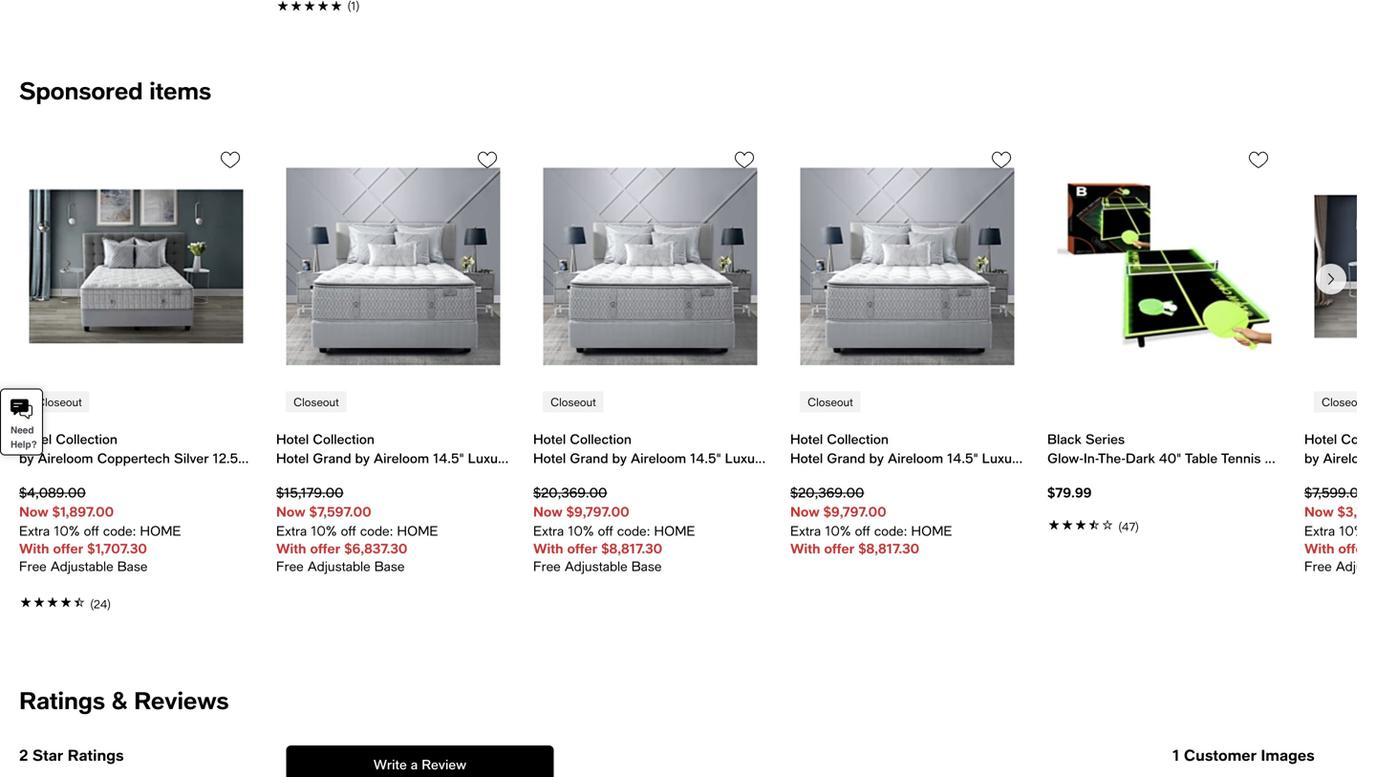 Task type: describe. For each thing, give the bounding box(es) containing it.
$6,837.30
[[344, 541, 408, 556]]

$9,797.00 for $20,369.00 now $9,797.00 extra 10% off code: home with offer $8,817.30 free adjustable base
[[567, 504, 630, 520]]

code: for $4,089.00 now $1,897.00 extra 10% off code: home with offer $1,707.30 free adjustable base
[[103, 523, 136, 539]]

hotel grand by aireloom 14.5 luxury firm mattress - queen, created for macy's image
[[286, 136, 501, 398]]

code: for $15,179.00 now $7,597.00 extra 10% off code: home with offer $6,837.30 free adjustable base
[[360, 523, 393, 539]]

scroll carousel right image
[[1320, 268, 1343, 291]]

off for $20,369.00 now $9,797.00 extra 10% off code: home with offer $8,817.30 free adjustable base
[[598, 523, 614, 539]]

extra for $4,089.00 now $1,897.00 extra 10% off code: home with offer $1,707.30 free adjustable base
[[19, 523, 50, 539]]

free for $15,179.00 now $7,597.00 extra 10% off code: home with offer $6,837.30 free adjustable base
[[276, 558, 304, 574]]

$20,369.00 now $9,797.00 extra 10% off code: home with offer $8,817.30
[[791, 485, 953, 556]]

10% for $15,179.00 now $7,597.00 extra 10% off code: home with offer $6,837.30 free adjustable base
[[311, 523, 337, 539]]

black
[[1048, 431, 1082, 447]]

1 customer images
[[1173, 746, 1315, 765]]

with for $15,179.00 now $7,597.00 extra 10% off code: home with offer $6,837.30 free adjustable base
[[276, 541, 307, 556]]

o
[[1370, 523, 1377, 539]]

$8,817.30 for $20,369.00 now $9,797.00 extra 10% off code: home with offer $8,817.30
[[859, 541, 920, 556]]

$9,797.00 for $20,369.00 now $9,797.00 extra 10% off code: home with offer $8,817.30
[[824, 504, 887, 520]]

2                 star ratings write a review
[[19, 746, 467, 773]]

glow-
[[1048, 450, 1084, 466]]

review
[[422, 757, 467, 773]]

$79.99
[[1048, 485, 1092, 501]]

offer inside $7,599.00 now $3,747 extra 10% o with offer $ free adjusta
[[1339, 541, 1370, 556]]

free adjustable base. free base with qualifying mattress purchase. image for with offer $
[[1305, 557, 1377, 576]]

$4,089.00 now $1,897.00 extra 10% off code: home with offer $1,707.30 free adjustable base
[[19, 485, 181, 574]]

1 extra 10% off code: home. extra 10% off select home items. image from the left
[[19, 522, 253, 541]]

images
[[1262, 746, 1315, 765]]

in-
[[1084, 450, 1099, 466]]

1 collection from the left
[[56, 431, 118, 447]]

hotel for $20,369.00 now $9,797.00 extra 10% off code: home with offer $8,817.30
[[791, 431, 823, 447]]

now for $20,369.00 now $9,797.00 extra 10% off code: home with offer $8,817.30
[[791, 504, 820, 520]]

(24)
[[90, 598, 111, 611]]

free for $20,369.00 now $9,797.00 extra 10% off code: home with offer $8,817.30 free adjustable base
[[534, 558, 561, 574]]

with for $20,369.00 now $9,797.00 extra 10% off code: home with offer $8,817.30
[[791, 541, 821, 556]]

free adjustable base. free base with qualifying mattress purchase. image for with offer $1,707.30
[[19, 557, 253, 576]]

extra 10% off code: home. extra 10% off select home items. image for $15,179.00 now $7,597.00 extra 10% off code: home with offer $6,837.30 free adjustable base
[[276, 522, 511, 541]]

collec
[[1342, 431, 1377, 447]]

hotel for $15,179.00 now $7,597.00 extra 10% off code: home with offer $6,837.30 free adjustable base
[[276, 431, 309, 447]]

extra for $15,179.00 now $7,597.00 extra 10% off code: home with offer $6,837.30 free adjustable base
[[276, 523, 307, 539]]

1 hotel collection from the left
[[19, 431, 118, 447]]

items
[[149, 76, 211, 105]]

1
[[1173, 746, 1180, 765]]

hotel collection for $15,179.00 now $7,597.00 extra 10% off code: home with offer $6,837.30 free adjustable base
[[276, 431, 375, 447]]

$4,089.00
[[19, 485, 86, 501]]

offer for $20,369.00 now $9,797.00 extra 10% off code: home with offer $8,817.30 free adjustable base
[[567, 541, 598, 556]]

offer for $20,369.00 now $9,797.00 extra 10% off code: home with offer $8,817.30
[[825, 541, 855, 556]]

with for $20,369.00 now $9,797.00 extra 10% off code: home with offer $8,817.30 free adjustable base
[[534, 541, 564, 556]]

$20,369.00 now $9,797.00 extra 10% off code: home with offer $8,817.30 free adjustable base
[[534, 485, 696, 574]]

extra for $7,599.00 now $3,747 extra 10% o with offer $ free adjusta
[[1305, 523, 1336, 539]]

10% for $7,599.00 now $3,747 extra 10% o with offer $ free adjusta
[[1340, 523, 1366, 539]]

hotel for $20,369.00 now $9,797.00 extra 10% off code: home with offer $8,817.30 free adjustable base
[[534, 431, 566, 447]]

code: for $20,369.00 now $9,797.00 extra 10% off code: home with offer $8,817.30
[[875, 523, 908, 539]]

by aireloom handmade coppertech silver 13 firm luxe top mattress- queen, created for macy's image
[[1315, 136, 1377, 398]]

free adjustable base. free base with qualifying mattress purchase. image for with offer $8,817.30
[[534, 557, 768, 576]]

ratings inside "2                 star ratings write a review"
[[68, 746, 124, 765]]

$15,179.00
[[276, 485, 344, 501]]

dark
[[1126, 450, 1156, 466]]

hotel collection for $20,369.00 now $9,797.00 extra 10% off code: home with offer $8,817.30 free adjustable base
[[534, 431, 632, 447]]

series
[[1086, 431, 1125, 447]]

hotel collection for $20,369.00 now $9,797.00 extra 10% off code: home with offer $8,817.30
[[791, 431, 889, 447]]

now for $15,179.00 now $7,597.00 extra 10% off code: home with offer $6,837.30 free adjustable base
[[276, 504, 306, 520]]

offer for $4,089.00 now $1,897.00 extra 10% off code: home with offer $1,707.30 free adjustable base
[[53, 541, 83, 556]]

extra 10% off code: home. extra 10% off select home items. image for $20,369.00 now $9,797.00 extra 10% off code: home with offer $8,817.30
[[791, 522, 1025, 541]]

write
[[374, 757, 407, 773]]

need help?
[[11, 425, 37, 450]]

set
[[1265, 450, 1286, 466]]

need
[[11, 425, 34, 436]]

now for $4,089.00 now $1,897.00 extra 10% off code: home with offer $1,707.30 free adjustable base
[[19, 504, 49, 520]]

collection for $15,179.00 now $7,597.00 extra 10% off code: home with offer $6,837.30 free adjustable base
[[313, 431, 375, 447]]

now for $20,369.00 now $9,797.00 extra 10% off code: home with offer $8,817.30 free adjustable base
[[534, 504, 563, 520]]

base for $1,707.30
[[117, 558, 148, 574]]

need help? button
[[0, 389, 43, 456]]

home for $4,089.00 now $1,897.00 extra 10% off code: home with offer $1,707.30 free adjustable base
[[140, 523, 181, 539]]

extra 10% off code: home. extra 10% off select home items. image for $20,369.00 now $9,797.00 extra 10% off code: home with offer $8,817.30 free adjustable base
[[534, 522, 768, 541]]

table
[[1186, 450, 1218, 466]]



Task type: locate. For each thing, give the bounding box(es) containing it.
extra inside $15,179.00 now $7,597.00 extra 10% off code: home with offer $6,837.30 free adjustable base
[[276, 523, 307, 539]]

free inside $4,089.00 now $1,897.00 extra 10% off code: home with offer $1,707.30 free adjustable base
[[19, 558, 47, 574]]

$1,897.00
[[52, 504, 114, 520]]

off inside the $20,369.00 now $9,797.00 extra 10% off code: home with offer $8,817.30
[[855, 523, 871, 539]]

extra inside the $20,369.00 now $9,797.00 extra 10% off code: home with offer $8,817.30
[[791, 523, 822, 539]]

5 10% from the left
[[1340, 523, 1366, 539]]

1 horizontal spatial adjustable
[[308, 558, 371, 574]]

home
[[140, 523, 181, 539], [397, 523, 438, 539], [655, 523, 696, 539], [912, 523, 953, 539]]

4 hotel from the left
[[791, 431, 823, 447]]

home for $20,369.00 now $9,797.00 extra 10% off code: home with offer $8,817.30
[[912, 523, 953, 539]]

scroll carousel left image
[[31, 268, 54, 291]]

3 home from the left
[[655, 523, 696, 539]]

code: inside $4,089.00 now $1,897.00 extra 10% off code: home with offer $1,707.30 free adjustable base
[[103, 523, 136, 539]]

0 horizontal spatial adjustable
[[51, 558, 113, 574]]

3 now from the left
[[534, 504, 563, 520]]

off inside $20,369.00 now $9,797.00 extra 10% off code: home with offer $8,817.30 free adjustable base
[[598, 523, 614, 539]]

free inside $15,179.00 now $7,597.00 extra 10% off code: home with offer $6,837.30 free adjustable base
[[276, 558, 304, 574]]

ratings right star
[[68, 746, 124, 765]]

2 base from the left
[[375, 558, 405, 574]]

10% inside $15,179.00 now $7,597.00 extra 10% off code: home with offer $6,837.30 free adjustable base
[[311, 523, 337, 539]]

adjustable inside $15,179.00 now $7,597.00 extra 10% off code: home with offer $6,837.30 free adjustable base
[[308, 558, 371, 574]]

0 horizontal spatial $20,369.00
[[534, 485, 608, 501]]

0 vertical spatial ratings
[[19, 686, 105, 715]]

4 10% from the left
[[825, 523, 851, 539]]

help?
[[11, 439, 37, 450]]

hotel collec
[[1305, 431, 1377, 447]]

extra inside $20,369.00 now $9,797.00 extra 10% off code: home with offer $8,817.30 free adjustable base
[[534, 523, 564, 539]]

hotel collection link up the $20,369.00 now $9,797.00 extra 10% off code: home with offer $8,817.30
[[791, 430, 1025, 468]]

3 free adjustable base. free base with qualifying mattress purchase. image from the left
[[534, 557, 768, 576]]

black series glow-in-the-dark 40" table tennis set
[[1048, 431, 1286, 466]]

free inside $7,599.00 now $3,747 extra 10% o with offer $ free adjusta
[[1305, 558, 1333, 574]]

adjustable inside $20,369.00 now $9,797.00 extra 10% off code: home with offer $8,817.30 free adjustable base
[[565, 558, 628, 574]]

hotel collec link
[[1305, 430, 1377, 468]]

3 hotel collection from the left
[[534, 431, 632, 447]]

1 horizontal spatial $20,369.00
[[791, 485, 865, 501]]

with inside the $20,369.00 now $9,797.00 extra 10% off code: home with offer $8,817.30
[[791, 541, 821, 556]]

2 10% from the left
[[311, 523, 337, 539]]

3 free from the left
[[534, 558, 561, 574]]

extra 10% off code: home. extra 10% off select home items. image
[[19, 522, 253, 541], [276, 522, 511, 541], [534, 522, 768, 541], [791, 522, 1025, 541], [1305, 522, 1377, 541]]

3 10% from the left
[[568, 523, 594, 539]]

2 hotel from the left
[[276, 431, 309, 447]]

3 off from the left
[[598, 523, 614, 539]]

2 hotel collection link from the left
[[276, 430, 511, 468]]

5 out of 5 rating with 1 reviews image
[[277, 0, 511, 14]]

10% inside $20,369.00 now $9,797.00 extra 10% off code: home with offer $8,817.30 free adjustable base
[[568, 523, 594, 539]]

glow-in-the-dark 40 table tennis set image
[[1058, 136, 1272, 398]]

$8,817.30 for $20,369.00 now $9,797.00 extra 10% off code: home with offer $8,817.30 free adjustable base
[[602, 541, 663, 556]]

2 horizontal spatial base
[[632, 558, 662, 574]]

1 hotel from the left
[[19, 431, 52, 447]]

2 extra from the left
[[276, 523, 307, 539]]

off
[[84, 523, 99, 539], [341, 523, 356, 539], [598, 523, 614, 539], [855, 523, 871, 539]]

ratings
[[19, 686, 105, 715], [68, 746, 124, 765]]

by aireloom coppertech silver 12.5 firm mattress- queen, created for macy's image
[[29, 136, 243, 398]]

5 now from the left
[[1305, 504, 1335, 520]]

adjustable
[[51, 558, 113, 574], [308, 558, 371, 574], [565, 558, 628, 574]]

$8,817.30
[[602, 541, 663, 556], [859, 541, 920, 556]]

1 code: from the left
[[103, 523, 136, 539]]

extra inside $7,599.00 now $3,747 extra 10% o with offer $ free adjusta
[[1305, 523, 1336, 539]]

1 hotel collection link from the left
[[19, 430, 253, 468]]

extra for $20,369.00 now $9,797.00 extra 10% off code: home with offer $8,817.30 free adjustable base
[[534, 523, 564, 539]]

2 $9,797.00 from the left
[[824, 504, 887, 520]]

adjustable for $8,817.30
[[565, 558, 628, 574]]

$20,369.00 inside the $20,369.00 now $9,797.00 extra 10% off code: home with offer $8,817.30
[[791, 485, 865, 501]]

hotel collection link for $15,179.00 now $7,597.00 extra 10% off code: home with offer $6,837.30 free adjustable base
[[276, 430, 511, 468]]

$3,747
[[1338, 504, 1377, 520]]

base inside $15,179.00 now $7,597.00 extra 10% off code: home with offer $6,837.30 free adjustable base
[[375, 558, 405, 574]]

10%
[[54, 523, 80, 539], [311, 523, 337, 539], [568, 523, 594, 539], [825, 523, 851, 539], [1340, 523, 1366, 539]]

$20,369.00
[[534, 485, 608, 501], [791, 485, 865, 501]]

free
[[19, 558, 47, 574], [276, 558, 304, 574], [534, 558, 561, 574], [1305, 558, 1333, 574]]

2 adjustable from the left
[[308, 558, 371, 574]]

2 $8,817.30 from the left
[[859, 541, 920, 556]]

2 with from the left
[[276, 541, 307, 556]]

extra inside $4,089.00 now $1,897.00 extra 10% off code: home with offer $1,707.30 free adjustable base
[[19, 523, 50, 539]]

home inside $20,369.00 now $9,797.00 extra 10% off code: home with offer $8,817.30 free adjustable base
[[655, 523, 696, 539]]

3 code: from the left
[[618, 523, 651, 539]]

10% for $20,369.00 now $9,797.00 extra 10% off code: home with offer $8,817.30
[[825, 523, 851, 539]]

3 extra from the left
[[534, 523, 564, 539]]

4 free from the left
[[1305, 558, 1333, 574]]

1 $20,369.00 from the left
[[534, 485, 608, 501]]

hotel collection link for $20,369.00 now $9,797.00 extra 10% off code: home with offer $8,817.30
[[791, 430, 1025, 468]]

off for $20,369.00 now $9,797.00 extra 10% off code: home with offer $8,817.30
[[855, 523, 871, 539]]

1 horizontal spatial $9,797.00
[[824, 504, 887, 520]]

tennis
[[1222, 450, 1262, 466]]

4 now from the left
[[791, 504, 820, 520]]

2 free adjustable base. free base with qualifying mattress purchase. image from the left
[[276, 557, 511, 576]]

3.4894 out of 5 rating with 47 reviews image
[[1048, 514, 1282, 536]]

5 with from the left
[[1305, 541, 1335, 556]]

4 extra from the left
[[791, 523, 822, 539]]

hotel collection
[[19, 431, 118, 447], [276, 431, 375, 447], [534, 431, 632, 447], [791, 431, 889, 447]]

$
[[1373, 541, 1377, 556]]

code: inside the $20,369.00 now $9,797.00 extra 10% off code: home with offer $8,817.30
[[875, 523, 908, 539]]

off for $15,179.00 now $7,597.00 extra 10% off code: home with offer $6,837.30 free adjustable base
[[341, 523, 356, 539]]

now inside $4,089.00 now $1,897.00 extra 10% off code: home with offer $1,707.30 free adjustable base
[[19, 504, 49, 520]]

3 base from the left
[[632, 558, 662, 574]]

$15,179.00 now $7,597.00 extra 10% off code: home with offer $6,837.30 free adjustable base
[[276, 485, 438, 574]]

1 $9,797.00 from the left
[[567, 504, 630, 520]]

free inside $20,369.00 now $9,797.00 extra 10% off code: home with offer $8,817.30 free adjustable base
[[534, 558, 561, 574]]

0 horizontal spatial base
[[117, 558, 148, 574]]

3 extra 10% off code: home. extra 10% off select home items. image from the left
[[534, 522, 768, 541]]

adjustable inside $4,089.00 now $1,897.00 extra 10% off code: home with offer $1,707.30 free adjustable base
[[51, 558, 113, 574]]

adjustable for $1,707.30
[[51, 558, 113, 574]]

base for $6,837.30
[[375, 558, 405, 574]]

collection for $20,369.00 now $9,797.00 extra 10% off code: home with offer $8,817.30
[[827, 431, 889, 447]]

write a review button
[[287, 746, 554, 777]]

1 $8,817.30 from the left
[[602, 541, 663, 556]]

code: inside $15,179.00 now $7,597.00 extra 10% off code: home with offer $6,837.30 free adjustable base
[[360, 523, 393, 539]]

0 horizontal spatial $8,817.30
[[602, 541, 663, 556]]

3 adjustable from the left
[[565, 558, 628, 574]]

2 free from the left
[[276, 558, 304, 574]]

free for $4,089.00 now $1,897.00 extra 10% off code: home with offer $1,707.30 free adjustable base
[[19, 558, 47, 574]]

1 free from the left
[[19, 558, 47, 574]]

2 collection from the left
[[313, 431, 375, 447]]

offer
[[53, 541, 83, 556], [310, 541, 341, 556], [567, 541, 598, 556], [825, 541, 855, 556], [1339, 541, 1370, 556]]

$9,797.00 inside the $20,369.00 now $9,797.00 extra 10% off code: home with offer $8,817.30
[[824, 504, 887, 520]]

offer inside the $20,369.00 now $9,797.00 extra 10% off code: home with offer $8,817.30
[[825, 541, 855, 556]]

2 horizontal spatial adjustable
[[565, 558, 628, 574]]

4 code: from the left
[[875, 523, 908, 539]]

4 offer from the left
[[825, 541, 855, 556]]

with for $4,089.00 now $1,897.00 extra 10% off code: home with offer $1,707.30 free adjustable base
[[19, 541, 49, 556]]

4 home from the left
[[912, 523, 953, 539]]

reviews
[[134, 686, 229, 715]]

$9,797.00
[[567, 504, 630, 520], [824, 504, 887, 520]]

customer
[[1185, 746, 1257, 765]]

off for $4,089.00 now $1,897.00 extra 10% off code: home with offer $1,707.30 free adjustable base
[[84, 523, 99, 539]]

now inside $7,599.00 now $3,747 extra 10% o with offer $ free adjusta
[[1305, 504, 1335, 520]]

free adjustable base. free base with qualifying mattress purchase. image containing free adjusta
[[1305, 557, 1377, 576]]

with inside $20,369.00 now $9,797.00 extra 10% off code: home with offer $8,817.30 free adjustable base
[[534, 541, 564, 556]]

ratings up star
[[19, 686, 105, 715]]

sponsored items
[[19, 76, 211, 105]]

2 home from the left
[[397, 523, 438, 539]]

4 extra 10% off code: home. extra 10% off select home items. image from the left
[[791, 522, 1025, 541]]

offer inside $4,089.00 now $1,897.00 extra 10% off code: home with offer $1,707.30 free adjustable base
[[53, 541, 83, 556]]

code: for $20,369.00 now $9,797.00 extra 10% off code: home with offer $8,817.30 free adjustable base
[[618, 523, 651, 539]]

1 base from the left
[[117, 558, 148, 574]]

1 now from the left
[[19, 504, 49, 520]]

collection right need help?
[[56, 431, 118, 447]]

hotel grand by aireloom 14.5 luxury firm mattress - king, created for macy's image
[[544, 136, 758, 398]]

1 horizontal spatial $8,817.30
[[859, 541, 920, 556]]

free adjustable base. free base with qualifying mattress purchase. image for with offer $6,837.30
[[276, 557, 511, 576]]

adjustable for $6,837.30
[[308, 558, 371, 574]]

with
[[19, 541, 49, 556], [276, 541, 307, 556], [534, 541, 564, 556], [791, 541, 821, 556], [1305, 541, 1335, 556]]

base for $8,817.30
[[632, 558, 662, 574]]

4 free adjustable base. free base with qualifying mattress purchase. image from the left
[[1305, 557, 1377, 576]]

&
[[111, 686, 128, 715]]

extra 10% off code: home. extra 10% off select home items. image for $7,599.00 now $3,747 extra 10% o with offer $ free adjusta
[[1305, 522, 1377, 541]]

3 hotel from the left
[[534, 431, 566, 447]]

2 extra 10% off code: home. extra 10% off select home items. image from the left
[[276, 522, 511, 541]]

sponsored
[[19, 76, 143, 105]]

off inside $15,179.00 now $7,597.00 extra 10% off code: home with offer $6,837.30 free adjustable base
[[341, 523, 356, 539]]

0 horizontal spatial $9,797.00
[[567, 504, 630, 520]]

3 with from the left
[[534, 541, 564, 556]]

off inside $4,089.00 now $1,897.00 extra 10% off code: home with offer $1,707.30 free adjustable base
[[84, 523, 99, 539]]

code: inside $20,369.00 now $9,797.00 extra 10% off code: home with offer $8,817.30 free adjustable base
[[618, 523, 651, 539]]

$20,369.00 for $20,369.00 now $9,797.00 extra 10% off code: home with offer $8,817.30
[[791, 485, 865, 501]]

with inside $4,089.00 now $1,897.00 extra 10% off code: home with offer $1,707.30 free adjustable base
[[19, 541, 49, 556]]

hotel
[[19, 431, 52, 447], [276, 431, 309, 447], [534, 431, 566, 447], [791, 431, 823, 447], [1305, 431, 1338, 447]]

hotel collection link for $20,369.00 now $9,797.00 extra 10% off code: home with offer $8,817.30 free adjustable base
[[534, 430, 768, 468]]

4 hotel collection from the left
[[791, 431, 889, 447]]

1 offer from the left
[[53, 541, 83, 556]]

now
[[19, 504, 49, 520], [276, 504, 306, 520], [534, 504, 563, 520], [791, 504, 820, 520], [1305, 504, 1335, 520]]

2 $20,369.00 from the left
[[791, 485, 865, 501]]

collection up $20,369.00 now $9,797.00 extra 10% off code: home with offer $8,817.30 free adjustable base at the bottom of page
[[570, 431, 632, 447]]

hotel for $7,599.00 now $3,747 extra 10% o with offer $ free adjusta
[[1305, 431, 1338, 447]]

hotel collection link up $20,369.00 now $9,797.00 extra 10% off code: home with offer $8,817.30 free adjustable base at the bottom of page
[[534, 430, 768, 468]]

10% inside the $20,369.00 now $9,797.00 extra 10% off code: home with offer $8,817.30
[[825, 523, 851, 539]]

home for $20,369.00 now $9,797.00 extra 10% off code: home with offer $8,817.30 free adjustable base
[[655, 523, 696, 539]]

1 10% from the left
[[54, 523, 80, 539]]

offer for $15,179.00 now $7,597.00 extra 10% off code: home with offer $6,837.30 free adjustable base
[[310, 541, 341, 556]]

1 with from the left
[[19, 541, 49, 556]]

free adjustable base. free base with qualifying mattress purchase. image
[[19, 557, 253, 576], [276, 557, 511, 576], [534, 557, 768, 576], [1305, 557, 1377, 576]]

base
[[117, 558, 148, 574], [375, 558, 405, 574], [632, 558, 662, 574]]

1 off from the left
[[84, 523, 99, 539]]

home inside the $20,369.00 now $9,797.00 extra 10% off code: home with offer $8,817.30
[[912, 523, 953, 539]]

a
[[411, 757, 418, 773]]

collection up the $15,179.00
[[313, 431, 375, 447]]

1 free adjustable base. free base with qualifying mattress purchase. image from the left
[[19, 557, 253, 576]]

collection
[[56, 431, 118, 447], [313, 431, 375, 447], [570, 431, 632, 447], [827, 431, 889, 447]]

10% for $4,089.00 now $1,897.00 extra 10% off code: home with offer $1,707.30 free adjustable base
[[54, 523, 80, 539]]

(47)
[[1119, 520, 1140, 534]]

$8,817.30 inside the $20,369.00 now $9,797.00 extra 10% off code: home with offer $8,817.30
[[859, 541, 920, 556]]

2 offer from the left
[[310, 541, 341, 556]]

adjusta
[[1337, 558, 1377, 574]]

1 adjustable from the left
[[51, 558, 113, 574]]

4 with from the left
[[791, 541, 821, 556]]

extra 10% off code: home. extra 10% off select home items. image containing extra 10% o
[[1305, 522, 1377, 541]]

5 offer from the left
[[1339, 541, 1370, 556]]

hotel grand by aireloom 14.5 luxury firm mattress - california king, created for macy's image
[[801, 136, 1015, 398]]

1 extra from the left
[[19, 523, 50, 539]]

10% inside $4,089.00 now $1,897.00 extra 10% off code: home with offer $1,707.30 free adjustable base
[[54, 523, 80, 539]]

base inside $4,089.00 now $1,897.00 extra 10% off code: home with offer $1,707.30 free adjustable base
[[117, 558, 148, 574]]

collection up the $20,369.00 now $9,797.00 extra 10% off code: home with offer $8,817.30
[[827, 431, 889, 447]]

$7,597.00
[[309, 504, 372, 520]]

5 extra from the left
[[1305, 523, 1336, 539]]

1 home from the left
[[140, 523, 181, 539]]

2 off from the left
[[341, 523, 356, 539]]

5 hotel from the left
[[1305, 431, 1338, 447]]

$9,797.00 inside $20,369.00 now $9,797.00 extra 10% off code: home with offer $8,817.30 free adjustable base
[[567, 504, 630, 520]]

the-
[[1099, 450, 1126, 466]]

10% for $20,369.00 now $9,797.00 extra 10% off code: home with offer $8,817.30 free adjustable base
[[568, 523, 594, 539]]

2
[[19, 746, 28, 765]]

now for $7,599.00 now $3,747 extra 10% o with offer $ free adjusta
[[1305, 504, 1335, 520]]

4 off from the left
[[855, 523, 871, 539]]

home inside $4,089.00 now $1,897.00 extra 10% off code: home with offer $1,707.30 free adjustable base
[[140, 523, 181, 539]]

hotel collection link
[[19, 430, 253, 468], [276, 430, 511, 468], [534, 430, 768, 468], [791, 430, 1025, 468]]

$20,369.00 for $20,369.00 now $9,797.00 extra 10% off code: home with offer $8,817.30 free adjustable base
[[534, 485, 608, 501]]

2 now from the left
[[276, 504, 306, 520]]

2 hotel collection from the left
[[276, 431, 375, 447]]

$8,817.30 inside $20,369.00 now $9,797.00 extra 10% off code: home with offer $8,817.30 free adjustable base
[[602, 541, 663, 556]]

offer inside $15,179.00 now $7,597.00 extra 10% off code: home with offer $6,837.30 free adjustable base
[[310, 541, 341, 556]]

extra
[[19, 523, 50, 539], [276, 523, 307, 539], [534, 523, 564, 539], [791, 523, 822, 539], [1305, 523, 1336, 539]]

code:
[[103, 523, 136, 539], [360, 523, 393, 539], [618, 523, 651, 539], [875, 523, 908, 539]]

with inside $7,599.00 now $3,747 extra 10% o with offer $ free adjusta
[[1305, 541, 1335, 556]]

4 hotel collection link from the left
[[791, 430, 1025, 468]]

10% inside $7,599.00 now $3,747 extra 10% o with offer $ free adjusta
[[1340, 523, 1366, 539]]

hotel collection link up "$1,897.00"
[[19, 430, 253, 468]]

now inside $15,179.00 now $7,597.00 extra 10% off code: home with offer $6,837.30 free adjustable base
[[276, 504, 306, 520]]

1 horizontal spatial base
[[375, 558, 405, 574]]

home for $15,179.00 now $7,597.00 extra 10% off code: home with offer $6,837.30 free adjustable base
[[397, 523, 438, 539]]

extra for $20,369.00 now $9,797.00 extra 10% off code: home with offer $8,817.30
[[791, 523, 822, 539]]

with inside $15,179.00 now $7,597.00 extra 10% off code: home with offer $6,837.30 free adjustable base
[[276, 541, 307, 556]]

star
[[32, 746, 63, 765]]

4.4583 out of 5 rating with 24 reviews image
[[19, 591, 253, 613]]

4 collection from the left
[[827, 431, 889, 447]]

offer inside $20,369.00 now $9,797.00 extra 10% off code: home with offer $8,817.30 free adjustable base
[[567, 541, 598, 556]]

collection for $20,369.00 now $9,797.00 extra 10% off code: home with offer $8,817.30 free adjustable base
[[570, 431, 632, 447]]

$7,599.00
[[1305, 485, 1368, 501]]

$7,599.00 now $3,747 extra 10% o with offer $ free adjusta
[[1305, 485, 1377, 574]]

1 vertical spatial ratings
[[68, 746, 124, 765]]

3 collection from the left
[[570, 431, 632, 447]]

now inside $20,369.00 now $9,797.00 extra 10% off code: home with offer $8,817.30 free adjustable base
[[534, 504, 563, 520]]

2 code: from the left
[[360, 523, 393, 539]]

40"
[[1160, 450, 1182, 466]]

home inside $15,179.00 now $7,597.00 extra 10% off code: home with offer $6,837.30 free adjustable base
[[397, 523, 438, 539]]

$20,369.00 inside $20,369.00 now $9,797.00 extra 10% off code: home with offer $8,817.30 free adjustable base
[[534, 485, 608, 501]]

3 offer from the left
[[567, 541, 598, 556]]

hotel collection link up $7,597.00
[[276, 430, 511, 468]]

3 hotel collection link from the left
[[534, 430, 768, 468]]

now inside the $20,369.00 now $9,797.00 extra 10% off code: home with offer $8,817.30
[[791, 504, 820, 520]]

base inside $20,369.00 now $9,797.00 extra 10% off code: home with offer $8,817.30 free adjustable base
[[632, 558, 662, 574]]

$1,707.30
[[87, 541, 147, 556]]

5 extra 10% off code: home. extra 10% off select home items. image from the left
[[1305, 522, 1377, 541]]

ratings & reviews
[[19, 686, 229, 715]]



Task type: vqa. For each thing, say whether or not it's contained in the screenshot.
SEARCH LARGE ICON
no



